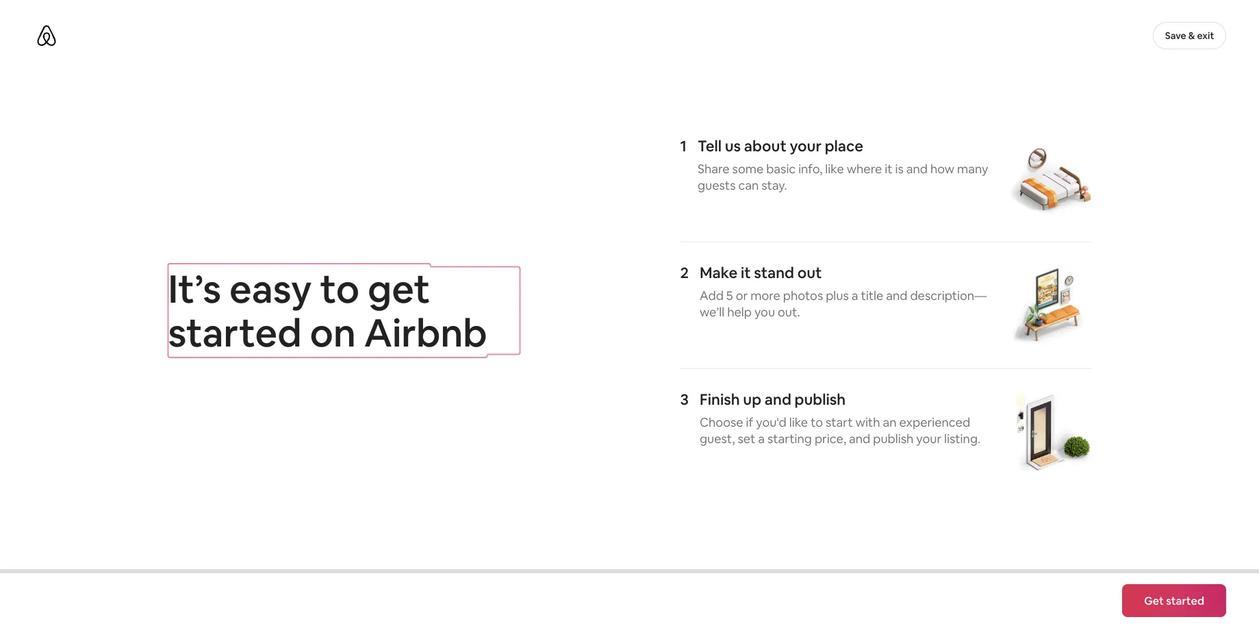 Task type: describe. For each thing, give the bounding box(es) containing it.
or
[[736, 287, 748, 303]]

2
[[680, 263, 689, 283]]

tell
[[698, 136, 722, 156]]

price,
[[815, 430, 847, 447]]

more
[[751, 287, 781, 303]]

out
[[798, 263, 822, 283]]

stay.
[[762, 177, 787, 193]]

guest,
[[700, 430, 735, 447]]

get
[[368, 264, 430, 314]]

airbnb
[[364, 307, 487, 357]]

start
[[826, 414, 853, 430]]

1
[[680, 136, 687, 156]]

like inside finish up and publish choose if you'd like to start with an experienced guest, set a starting price, and publish your listing.
[[789, 414, 808, 430]]

it inside make it stand out add 5 or more photos plus a title and description— we'll help you out.
[[741, 263, 751, 283]]

tell us about your place share some basic info, like where it is and how many guests can stay.
[[698, 136, 989, 193]]

we'll
[[700, 304, 725, 320]]

if
[[746, 414, 754, 430]]

&
[[1189, 29, 1195, 42]]

and up you'd
[[765, 390, 792, 409]]

a inside make it stand out add 5 or more photos plus a title and description— we'll help you out.
[[852, 287, 858, 303]]

is
[[895, 161, 904, 177]]

description—
[[910, 287, 987, 303]]

to inside it's easy to get started on airbnb
[[320, 264, 360, 314]]

you
[[755, 304, 775, 320]]

with
[[856, 414, 880, 430]]

stand
[[754, 263, 794, 283]]

make
[[700, 263, 738, 283]]

your inside finish up and publish choose if you'd like to start with an experienced guest, set a starting price, and publish your listing.
[[916, 430, 942, 447]]

on
[[310, 307, 356, 357]]

place
[[825, 136, 864, 156]]

it's
[[168, 264, 221, 314]]

it's easy to get started on airbnb
[[168, 264, 487, 357]]

an
[[883, 414, 897, 430]]

1 horizontal spatial publish
[[873, 430, 914, 447]]

experienced
[[900, 414, 971, 430]]

us
[[725, 136, 741, 156]]

like inside 'tell us about your place share some basic info, like where it is and how many guests can stay.'
[[825, 161, 844, 177]]

some
[[733, 161, 764, 177]]

set
[[738, 430, 756, 447]]



Task type: vqa. For each thing, say whether or not it's contained in the screenshot.
It's easy to get started on Airbnb
yes



Task type: locate. For each thing, give the bounding box(es) containing it.
and inside make it stand out add 5 or more photos plus a title and description— we'll help you out.
[[886, 287, 908, 303]]

finish
[[700, 390, 740, 409]]

publish down an
[[873, 430, 914, 447]]

basic
[[766, 161, 796, 177]]

1 vertical spatial like
[[789, 414, 808, 430]]

1 vertical spatial it
[[741, 263, 751, 283]]

info,
[[799, 161, 823, 177]]

a
[[852, 287, 858, 303], [758, 430, 765, 447]]

you'd
[[756, 414, 787, 430]]

and down "with"
[[849, 430, 871, 447]]

1 vertical spatial to
[[811, 414, 823, 430]]

save & exit button
[[1153, 22, 1227, 49]]

a inside finish up and publish choose if you'd like to start with an experienced guest, set a starting price, and publish your listing.
[[758, 430, 765, 447]]

1 vertical spatial publish
[[873, 430, 914, 447]]

your inside 'tell us about your place share some basic info, like where it is and how many guests can stay.'
[[790, 136, 822, 156]]

like up starting
[[789, 414, 808, 430]]

started
[[168, 307, 302, 357]]

it up or
[[741, 263, 751, 283]]

your up info,
[[790, 136, 822, 156]]

publish up start
[[795, 390, 846, 409]]

0 vertical spatial publish
[[795, 390, 846, 409]]

save & exit
[[1165, 29, 1215, 42]]

0 vertical spatial like
[[825, 161, 844, 177]]

1 horizontal spatial your
[[916, 430, 942, 447]]

choose
[[700, 414, 743, 430]]

plus
[[826, 287, 849, 303]]

add
[[700, 287, 724, 303]]

up
[[743, 390, 762, 409]]

like right info,
[[825, 161, 844, 177]]

listing.
[[944, 430, 981, 447]]

help
[[727, 304, 752, 320]]

1 horizontal spatial to
[[811, 414, 823, 430]]

0 vertical spatial it
[[885, 161, 893, 177]]

your
[[790, 136, 822, 156], [916, 430, 942, 447]]

exit
[[1197, 29, 1215, 42]]

5
[[727, 287, 733, 303]]

like
[[825, 161, 844, 177], [789, 414, 808, 430]]

1 horizontal spatial it
[[885, 161, 893, 177]]

can
[[739, 177, 759, 193]]

how
[[931, 161, 955, 177]]

and
[[907, 161, 928, 177], [886, 287, 908, 303], [765, 390, 792, 409], [849, 430, 871, 447]]

1 vertical spatial a
[[758, 430, 765, 447]]

0 horizontal spatial a
[[758, 430, 765, 447]]

and right "title"
[[886, 287, 908, 303]]

many
[[957, 161, 989, 177]]

0 horizontal spatial your
[[790, 136, 822, 156]]

save
[[1165, 29, 1187, 42]]

it
[[885, 161, 893, 177], [741, 263, 751, 283]]

0 horizontal spatial to
[[320, 264, 360, 314]]

photos
[[783, 287, 823, 303]]

1 horizontal spatial a
[[852, 287, 858, 303]]

make it stand out add 5 or more photos plus a title and description— we'll help you out.
[[700, 263, 987, 320]]

out.
[[778, 304, 800, 320]]

and right is
[[907, 161, 928, 177]]

0 vertical spatial your
[[790, 136, 822, 156]]

about
[[744, 136, 787, 156]]

it left is
[[885, 161, 893, 177]]

and inside 'tell us about your place share some basic info, like where it is and how many guests can stay.'
[[907, 161, 928, 177]]

0 horizontal spatial like
[[789, 414, 808, 430]]

starting
[[768, 430, 812, 447]]

title
[[861, 287, 884, 303]]

1 vertical spatial your
[[916, 430, 942, 447]]

where
[[847, 161, 882, 177]]

to
[[320, 264, 360, 314], [811, 414, 823, 430]]

share
[[698, 161, 730, 177]]

guests
[[698, 177, 736, 193]]

a left "title"
[[852, 287, 858, 303]]

1 horizontal spatial like
[[825, 161, 844, 177]]

0 horizontal spatial it
[[741, 263, 751, 283]]

easy
[[229, 264, 312, 314]]

publish
[[795, 390, 846, 409], [873, 430, 914, 447]]

to up price, at the right of page
[[811, 414, 823, 430]]

a right set
[[758, 430, 765, 447]]

finish up and publish choose if you'd like to start with an experienced guest, set a starting price, and publish your listing.
[[700, 390, 981, 447]]

it inside 'tell us about your place share some basic info, like where it is and how many guests can stay.'
[[885, 161, 893, 177]]

0 vertical spatial a
[[852, 287, 858, 303]]

to left get
[[320, 264, 360, 314]]

0 vertical spatial to
[[320, 264, 360, 314]]

to inside finish up and publish choose if you'd like to start with an experienced guest, set a starting price, and publish your listing.
[[811, 414, 823, 430]]

your down experienced
[[916, 430, 942, 447]]

3
[[680, 390, 689, 409]]

0 horizontal spatial publish
[[795, 390, 846, 409]]



